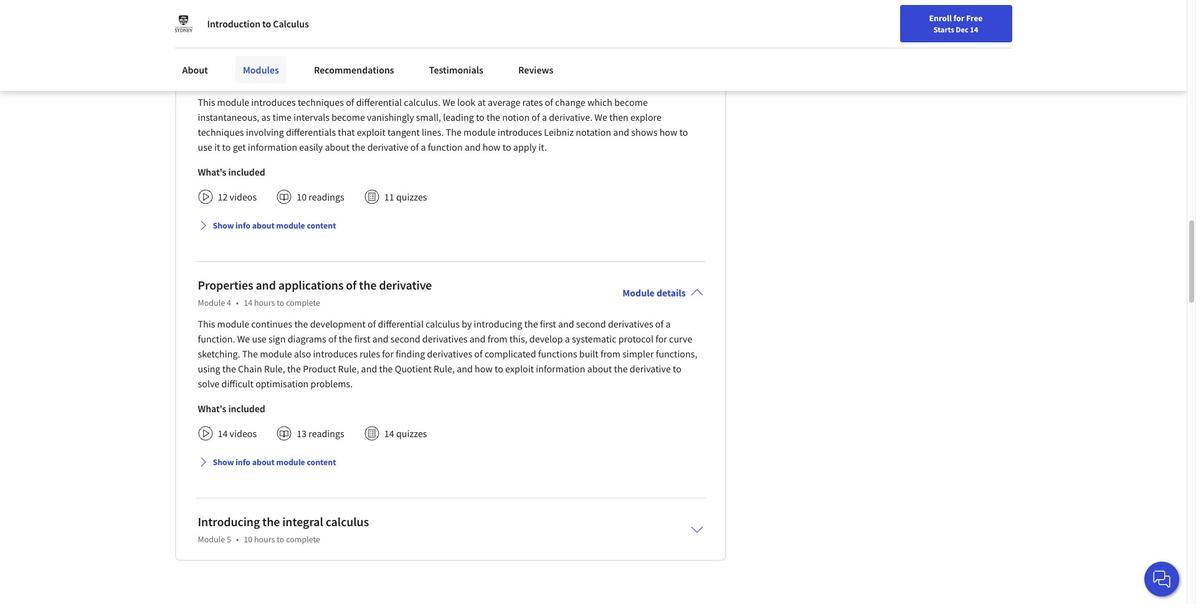 Task type: locate. For each thing, give the bounding box(es) containing it.
show for 14
[[213, 457, 234, 468]]

1 vertical spatial exploit
[[506, 363, 534, 375]]

1 vertical spatial differential
[[356, 96, 402, 108]]

how left the apply
[[483, 141, 501, 153]]

0 vertical spatial complete
[[286, 75, 320, 86]]

info down 14 videos
[[236, 457, 251, 468]]

2 complete from the top
[[286, 297, 320, 308]]

0 horizontal spatial information
[[248, 141, 297, 153]]

1 horizontal spatial for
[[656, 333, 668, 345]]

information down involving at the top of page
[[248, 141, 297, 153]]

module up 'instantaneous,' at left
[[217, 96, 249, 108]]

1 • from the top
[[236, 75, 239, 86]]

0 horizontal spatial we
[[237, 333, 250, 345]]

second
[[576, 318, 606, 330], [391, 333, 421, 345]]

how inside this module continues the development of differential calculus by introducing the first and second derivatives of a function.  we use sign diagrams of the first and second derivatives and from this, develop a systematic protocol for curve sketching. the module also introduces rules for finding derivatives of complicated functions built from simpler functions, using the chain rule, the product rule, and the quotient rule, and how to exploit information about the derivative to solve difficult optimisation problems.
[[475, 363, 493, 375]]

2 hours from the top
[[254, 297, 275, 308]]

the up chain
[[242, 348, 258, 360]]

introducing for introducing the differential calculus
[[198, 55, 260, 71]]

0 vertical spatial info
[[236, 220, 251, 231]]

systematic
[[572, 333, 617, 345]]

2 this from the top
[[198, 318, 215, 330]]

about
[[325, 141, 350, 153], [252, 220, 275, 231], [588, 363, 612, 375], [252, 457, 275, 468]]

• left modules
[[236, 75, 239, 86]]

calculus inside this module continues the development of differential calculus by introducing the first and second derivatives of a function.  we use sign diagrams of the first and second derivatives and from this, develop a systematic protocol for curve sketching. the module also introduces rules for finding derivatives of complicated functions built from simpler functions, using the chain rule, the product rule, and the quotient rule, and how to exploit information about the derivative to solve difficult optimisation problems.
[[426, 318, 460, 330]]

the down rules
[[379, 363, 393, 375]]

0 vertical spatial show info about module content button
[[193, 214, 341, 237]]

2 show info about module content button from the top
[[193, 451, 341, 474]]

we inside this module continues the development of differential calculus by introducing the first and second derivatives of a function.  we use sign diagrams of the first and second derivatives and from this, develop a systematic protocol for curve sketching. the module also introduces rules for finding derivatives of complicated functions built from simpler functions, using the chain rule, the product rule, and the quotient rule, and how to exploit information about the derivative to solve difficult optimisation problems.
[[237, 333, 250, 345]]

we left look
[[443, 96, 455, 108]]

2 vertical spatial how
[[475, 363, 493, 375]]

the down introduction to calculus
[[262, 55, 280, 71]]

3 complete from the top
[[286, 534, 320, 545]]

the down average
[[487, 111, 501, 123]]

1 vertical spatial show info about module content button
[[193, 451, 341, 474]]

0 vertical spatial use
[[198, 141, 212, 153]]

what's included for 12
[[198, 166, 265, 178]]

differential up vanishingly
[[356, 96, 402, 108]]

None search field
[[178, 8, 477, 33]]

for
[[954, 12, 965, 24], [656, 333, 668, 345], [382, 348, 394, 360]]

from
[[488, 333, 508, 345], [601, 348, 621, 360]]

introducing inside introducing the integral calculus module 5 • 10 hours to complete
[[198, 514, 260, 530]]

derivative inside this module introduces techniques of differential calculus. we look at average rates of change which become instantaneous, as time intervals become vanishingly small, leading to the notion of a derivative. we then explore techniques involving differentials that exploit tangent lines. the module introduces leibniz notation and shows how to use it to get information easily about the derivative of a function and how to apply it.
[[368, 141, 409, 153]]

0 horizontal spatial techniques
[[198, 126, 244, 138]]

information inside this module introduces techniques of differential calculus. we look at average rates of change which become instantaneous, as time intervals become vanishingly small, leading to the notion of a derivative. we then explore techniques involving differentials that exploit tangent lines. the module introduces leibniz notation and shows how to use it to get information easily about the derivative of a function and how to apply it.
[[248, 141, 297, 153]]

0 horizontal spatial the
[[242, 348, 258, 360]]

what's
[[198, 166, 227, 178], [198, 402, 227, 415]]

testimonials
[[429, 64, 484, 76]]

0 vertical spatial differential
[[282, 55, 342, 71]]

how down complicated
[[475, 363, 493, 375]]

videos for 14 videos
[[230, 427, 257, 440]]

1 videos from the top
[[230, 191, 257, 203]]

calculus for introducing the integral calculus
[[326, 514, 369, 530]]

1 info from the top
[[236, 220, 251, 231]]

1 vertical spatial what's
[[198, 402, 227, 415]]

for left curve
[[656, 333, 668, 345]]

2 show from the top
[[213, 457, 234, 468]]

protocol
[[619, 333, 654, 345]]

0 horizontal spatial second
[[391, 333, 421, 345]]

0 vertical spatial what's
[[198, 166, 227, 178]]

1 complete from the top
[[286, 75, 320, 86]]

derivative
[[368, 141, 409, 153], [379, 277, 432, 293], [630, 363, 671, 375]]

1 vertical spatial 10
[[244, 534, 253, 545]]

show info about module content down 12 videos
[[213, 220, 336, 231]]

1 show from the top
[[213, 220, 234, 231]]

rule, up problems.
[[338, 363, 359, 375]]

derivatives
[[608, 318, 654, 330], [423, 333, 468, 345], [427, 348, 473, 360]]

what's for 12 videos
[[198, 166, 227, 178]]

calculus inside introducing the integral calculus module 5 • 10 hours to complete
[[326, 514, 369, 530]]

to right shows
[[680, 126, 688, 138]]

time
[[273, 111, 292, 123]]

1 what's included from the top
[[198, 166, 265, 178]]

module down 13
[[276, 457, 305, 468]]

3 hours from the top
[[254, 534, 275, 545]]

complete
[[286, 75, 320, 86], [286, 297, 320, 308], [286, 534, 320, 545]]

videos
[[230, 191, 257, 203], [230, 427, 257, 440]]

what's included for 14
[[198, 402, 265, 415]]

become up "that"
[[332, 111, 365, 123]]

calculus left by
[[426, 318, 460, 330]]

0 vertical spatial second
[[576, 318, 606, 330]]

0 horizontal spatial 10
[[244, 534, 253, 545]]

2 horizontal spatial for
[[954, 12, 965, 24]]

readings
[[309, 191, 345, 203], [309, 427, 345, 440]]

this inside this module introduces techniques of differential calculus. we look at average rates of change which become instantaneous, as time intervals become vanishingly small, leading to the notion of a derivative. we then explore techniques involving differentials that exploit tangent lines. the module introduces leibniz notation and shows how to use it to get information easily about the derivative of a function and how to apply it.
[[198, 96, 215, 108]]

0 vertical spatial calculus
[[344, 55, 387, 71]]

introducing inside introducing the differential calculus • 11 hours to complete
[[198, 55, 260, 71]]

of inside properties and applications of the derivative module 4 • 14 hours to complete
[[346, 277, 357, 293]]

0 vertical spatial •
[[236, 75, 239, 86]]

content down 13 readings
[[307, 457, 336, 468]]

the down leading
[[446, 126, 462, 138]]

module down 4
[[217, 318, 249, 330]]

0 horizontal spatial from
[[488, 333, 508, 345]]

2 included from the top
[[228, 402, 265, 415]]

for up dec
[[954, 12, 965, 24]]

2 show info about module content from the top
[[213, 457, 336, 468]]

show down 14 videos
[[213, 457, 234, 468]]

2 readings from the top
[[309, 427, 345, 440]]

0 vertical spatial exploit
[[357, 126, 386, 138]]

10 right 5
[[244, 534, 253, 545]]

2 what's included from the top
[[198, 402, 265, 415]]

exploit down vanishingly
[[357, 126, 386, 138]]

information down functions
[[536, 363, 586, 375]]

1 this from the top
[[198, 96, 215, 108]]

apply
[[514, 141, 537, 153]]

starts
[[934, 24, 955, 34]]

1 vertical spatial second
[[391, 333, 421, 345]]

simpler
[[623, 348, 654, 360]]

module
[[623, 287, 655, 299], [198, 297, 225, 308], [198, 534, 225, 545]]

1 horizontal spatial we
[[443, 96, 455, 108]]

the inside this module introduces techniques of differential calculus. we look at average rates of change which become instantaneous, as time intervals become vanishingly small, leading to the notion of a derivative. we then explore techniques involving differentials that exploit tangent lines. the module introduces leibniz notation and shows how to use it to get information easily about the derivative of a function and how to apply it.
[[446, 126, 462, 138]]

get
[[233, 141, 246, 153]]

free
[[967, 12, 983, 24]]

2 vertical spatial derivative
[[630, 363, 671, 375]]

hours up continues
[[254, 297, 275, 308]]

second up systematic
[[576, 318, 606, 330]]

this
[[198, 96, 215, 108], [198, 318, 215, 330]]

0 vertical spatial content
[[307, 220, 336, 231]]

lines.
[[422, 126, 444, 138]]

0 vertical spatial show
[[213, 220, 234, 231]]

1 vertical spatial how
[[483, 141, 501, 153]]

the inside introducing the integral calculus module 5 • 10 hours to complete
[[262, 514, 280, 530]]

use inside this module introduces techniques of differential calculus. we look at average rates of change which become instantaneous, as time intervals become vanishingly small, leading to the notion of a derivative. we then explore techniques involving differentials that exploit tangent lines. the module introduces leibniz notation and shows how to use it to get information easily about the derivative of a function and how to apply it.
[[198, 141, 212, 153]]

first
[[540, 318, 556, 330], [355, 333, 371, 345]]

module down 10 readings
[[276, 220, 305, 231]]

introduces up product
[[313, 348, 358, 360]]

14
[[971, 24, 979, 34], [244, 297, 253, 308], [218, 427, 228, 440], [384, 427, 394, 440]]

to up continues
[[277, 297, 284, 308]]

2 vertical spatial hours
[[254, 534, 275, 545]]

show info about module content button down 12 videos
[[193, 214, 341, 237]]

included
[[228, 166, 265, 178], [228, 402, 265, 415]]

videos right 12
[[230, 191, 257, 203]]

finding
[[396, 348, 425, 360]]

2 introducing from the top
[[198, 514, 260, 530]]

1 horizontal spatial second
[[576, 318, 606, 330]]

0 vertical spatial introduces
[[251, 96, 296, 108]]

show info about module content button
[[193, 214, 341, 237], [193, 451, 341, 474]]

what's included up 12 videos
[[198, 166, 265, 178]]

to down the integral
[[277, 534, 284, 545]]

techniques up it
[[198, 126, 244, 138]]

1 vertical spatial quizzes
[[396, 427, 427, 440]]

introduces
[[251, 96, 296, 108], [498, 126, 542, 138], [313, 348, 358, 360]]

0 vertical spatial hours
[[254, 75, 275, 86]]

for right rules
[[382, 348, 394, 360]]

0 vertical spatial quizzes
[[396, 191, 427, 203]]

from right the built
[[601, 348, 621, 360]]

2 videos from the top
[[230, 427, 257, 440]]

0 vertical spatial 10
[[297, 191, 307, 203]]

•
[[236, 75, 239, 86], [236, 297, 239, 308], [236, 534, 239, 545]]

0 horizontal spatial introduces
[[251, 96, 296, 108]]

introducing up 5
[[198, 514, 260, 530]]

1 horizontal spatial 10
[[297, 191, 307, 203]]

1 vertical spatial we
[[595, 111, 608, 123]]

complete inside properties and applications of the derivative module 4 • 14 hours to complete
[[286, 297, 320, 308]]

the up diagrams
[[294, 318, 308, 330]]

2 info from the top
[[236, 457, 251, 468]]

what's down it
[[198, 166, 227, 178]]

2 vertical spatial calculus
[[326, 514, 369, 530]]

about down the built
[[588, 363, 612, 375]]

introduces up as
[[251, 96, 296, 108]]

which
[[588, 96, 613, 108]]

1 content from the top
[[307, 220, 336, 231]]

differential down the calculus
[[282, 55, 342, 71]]

2 horizontal spatial we
[[595, 111, 608, 123]]

we down which
[[595, 111, 608, 123]]

1 show info about module content button from the top
[[193, 214, 341, 237]]

module left 5
[[198, 534, 225, 545]]

1 horizontal spatial use
[[252, 333, 267, 345]]

of down rates
[[532, 111, 540, 123]]

to inside properties and applications of the derivative module 4 • 14 hours to complete
[[277, 297, 284, 308]]

complete inside introducing the differential calculus • 11 hours to complete
[[286, 75, 320, 86]]

1 introducing from the top
[[198, 55, 260, 71]]

1 horizontal spatial rule,
[[338, 363, 359, 375]]

calculus right the integral
[[326, 514, 369, 530]]

chat with us image
[[1153, 570, 1172, 590]]

2 vertical spatial introduces
[[313, 348, 358, 360]]

2 what's from the top
[[198, 402, 227, 415]]

13 readings
[[297, 427, 345, 440]]

1 vertical spatial videos
[[230, 427, 257, 440]]

1 vertical spatial derivative
[[379, 277, 432, 293]]

1 what's from the top
[[198, 166, 227, 178]]

differential up finding
[[378, 318, 424, 330]]

exploit inside this module continues the development of differential calculus by introducing the first and second derivatives of a function.  we use sign diagrams of the first and second derivatives and from this, develop a systematic protocol for curve sketching. the module also introduces rules for finding derivatives of complicated functions built from simpler functions, using the chain rule, the product rule, and the quotient rule, and how to exploit information about the derivative to solve difficult optimisation problems.
[[506, 363, 534, 375]]

3 • from the top
[[236, 534, 239, 545]]

the down also
[[287, 363, 301, 375]]

rule, up optimisation
[[264, 363, 285, 375]]

sketching.
[[198, 348, 240, 360]]

introduces inside this module continues the development of differential calculus by introducing the first and second derivatives of a function.  we use sign diagrams of the first and second derivatives and from this, develop a systematic protocol for curve sketching. the module also introduces rules for finding derivatives of complicated functions built from simpler functions, using the chain rule, the product rule, and the quotient rule, and how to exploit information about the derivative to solve difficult optimisation problems.
[[313, 348, 358, 360]]

1 vertical spatial the
[[242, 348, 258, 360]]

1 horizontal spatial the
[[446, 126, 462, 138]]

videos down difficult
[[230, 427, 257, 440]]

1 horizontal spatial exploit
[[506, 363, 534, 375]]

1 horizontal spatial introduces
[[313, 348, 358, 360]]

small,
[[416, 111, 441, 123]]

for inside enroll for free starts dec 14
[[954, 12, 965, 24]]

0 vertical spatial introducing
[[198, 55, 260, 71]]

2 vertical spatial for
[[382, 348, 394, 360]]

become up then
[[615, 96, 648, 108]]

0 vertical spatial we
[[443, 96, 455, 108]]

included down difficult
[[228, 402, 265, 415]]

what's included
[[198, 166, 265, 178], [198, 402, 265, 415]]

2 content from the top
[[307, 457, 336, 468]]

second up finding
[[391, 333, 421, 345]]

introducing down introduction
[[198, 55, 260, 71]]

about down "that"
[[325, 141, 350, 153]]

1 vertical spatial show
[[213, 457, 234, 468]]

complete down the integral
[[286, 534, 320, 545]]

1 vertical spatial use
[[252, 333, 267, 345]]

notation
[[576, 126, 612, 138]]

2 vertical spatial complete
[[286, 534, 320, 545]]

0 horizontal spatial become
[[332, 111, 365, 123]]

0 vertical spatial derivative
[[368, 141, 409, 153]]

2 vertical spatial •
[[236, 534, 239, 545]]

0 horizontal spatial for
[[382, 348, 394, 360]]

content for 13
[[307, 457, 336, 468]]

10 down easily in the left of the page
[[297, 191, 307, 203]]

enroll for free starts dec 14
[[930, 12, 983, 34]]

1 quizzes from the top
[[396, 191, 427, 203]]

2 • from the top
[[236, 297, 239, 308]]

as
[[262, 111, 271, 123]]

1 vertical spatial •
[[236, 297, 239, 308]]

continues
[[251, 318, 292, 330]]

1 readings from the top
[[309, 191, 345, 203]]

of up rules
[[368, 318, 376, 330]]

show for 12
[[213, 220, 234, 231]]

content down 10 readings
[[307, 220, 336, 231]]

information
[[248, 141, 297, 153], [536, 363, 586, 375]]

1 horizontal spatial information
[[536, 363, 586, 375]]

0 vertical spatial show info about module content
[[213, 220, 336, 231]]

enroll
[[930, 12, 952, 24]]

easily
[[299, 141, 323, 153]]

exploit down complicated
[[506, 363, 534, 375]]

0 vertical spatial the
[[446, 126, 462, 138]]

the
[[262, 55, 280, 71], [487, 111, 501, 123], [352, 141, 366, 153], [359, 277, 377, 293], [294, 318, 308, 330], [525, 318, 538, 330], [339, 333, 353, 345], [222, 363, 236, 375], [287, 363, 301, 375], [379, 363, 393, 375], [614, 363, 628, 375], [262, 514, 280, 530]]

2 vertical spatial we
[[237, 333, 250, 345]]

1 vertical spatial what's included
[[198, 402, 265, 415]]

reviews
[[519, 64, 554, 76]]

the
[[446, 126, 462, 138], [242, 348, 258, 360]]

introduces down notion
[[498, 126, 542, 138]]

we right the function.
[[237, 333, 250, 345]]

module left 4
[[198, 297, 225, 308]]

to left the calculus
[[262, 17, 271, 30]]

14 videos
[[218, 427, 257, 440]]

this up the function.
[[198, 318, 215, 330]]

1 vertical spatial 11
[[384, 191, 394, 203]]

calculus up vanishingly
[[344, 55, 387, 71]]

to inside introducing the integral calculus module 5 • 10 hours to complete
[[277, 534, 284, 545]]

readings right 13
[[309, 427, 345, 440]]

develop
[[530, 333, 563, 345]]

use left sign
[[252, 333, 267, 345]]

first up develop
[[540, 318, 556, 330]]

1 vertical spatial introducing
[[198, 514, 260, 530]]

the university of sydney image
[[175, 15, 192, 32]]

content
[[307, 220, 336, 231], [307, 457, 336, 468]]

0 vertical spatial information
[[248, 141, 297, 153]]

4
[[227, 297, 231, 308]]

calculus inside introducing the differential calculus • 11 hours to complete
[[344, 55, 387, 71]]

1 vertical spatial info
[[236, 457, 251, 468]]

this inside this module continues the development of differential calculus by introducing the first and second derivatives of a function.  we use sign diagrams of the first and second derivatives and from this, develop a systematic protocol for curve sketching. the module also introduces rules for finding derivatives of complicated functions built from simpler functions, using the chain rule, the product rule, and the quotient rule, and how to exploit information about the derivative to solve difficult optimisation problems.
[[198, 318, 215, 330]]

0 vertical spatial this
[[198, 96, 215, 108]]

rule,
[[264, 363, 285, 375], [338, 363, 359, 375], [434, 363, 455, 375]]

differential inside this module continues the development of differential calculus by introducing the first and second derivatives of a function.  we use sign diagrams of the first and second derivatives and from this, develop a systematic protocol for curve sketching. the module also introduces rules for finding derivatives of complicated functions built from simpler functions, using the chain rule, the product rule, and the quotient rule, and how to exploit information about the derivative to solve difficult optimisation problems.
[[378, 318, 424, 330]]

1 vertical spatial content
[[307, 457, 336, 468]]

optimisation
[[256, 378, 309, 390]]

to down functions,
[[673, 363, 682, 375]]

hours inside properties and applications of the derivative module 4 • 14 hours to complete
[[254, 297, 275, 308]]

2 horizontal spatial rule,
[[434, 363, 455, 375]]

1 vertical spatial for
[[656, 333, 668, 345]]

• inside properties and applications of the derivative module 4 • 14 hours to complete
[[236, 297, 239, 308]]

exploit
[[357, 126, 386, 138], [506, 363, 534, 375]]

this for this module introduces techniques of differential calculus. we look at average rates of change which become instantaneous, as time intervals become vanishingly small, leading to the notion of a derivative. we then explore techniques involving differentials that exploit tangent lines. the module introduces leibniz notation and shows how to use it to get information easily about the derivative of a function and how to apply it.
[[198, 96, 215, 108]]

rules
[[360, 348, 380, 360]]

information inside this module continues the development of differential calculus by introducing the first and second derivatives of a function.  we use sign diagrams of the first and second derivatives and from this, develop a systematic protocol for curve sketching. the module also introduces rules for finding derivatives of complicated functions built from simpler functions, using the chain rule, the product rule, and the quotient rule, and how to exploit information about the derivative to solve difficult optimisation problems.
[[536, 363, 586, 375]]

12 videos
[[218, 191, 257, 203]]

show info about module content for 12 videos
[[213, 220, 336, 231]]

to right it
[[222, 141, 231, 153]]

leading
[[443, 111, 474, 123]]

1 hours from the top
[[254, 75, 275, 86]]

product
[[303, 363, 336, 375]]

differential
[[282, 55, 342, 71], [356, 96, 402, 108], [378, 318, 424, 330]]

0 horizontal spatial rule,
[[264, 363, 285, 375]]

0 vertical spatial readings
[[309, 191, 345, 203]]

• right 4
[[236, 297, 239, 308]]

0 vertical spatial included
[[228, 166, 265, 178]]

complete down applications
[[286, 297, 320, 308]]

1 vertical spatial included
[[228, 402, 265, 415]]

0 vertical spatial videos
[[230, 191, 257, 203]]

this module introduces techniques of differential calculus. we look at average rates of change which become instantaneous, as time intervals become vanishingly small, leading to the notion of a derivative. we then explore techniques involving differentials that exploit tangent lines. the module introduces leibniz notation and shows how to use it to get information easily about the derivative of a function and how to apply it.
[[198, 96, 688, 153]]

leibniz
[[544, 126, 574, 138]]

0 horizontal spatial 11
[[244, 75, 253, 86]]

show info about module content button down 14 videos
[[193, 451, 341, 474]]

0 horizontal spatial exploit
[[357, 126, 386, 138]]

1 included from the top
[[228, 166, 265, 178]]

that
[[338, 126, 355, 138]]

2 vertical spatial derivatives
[[427, 348, 473, 360]]

1 show info about module content from the top
[[213, 220, 336, 231]]

0 vertical spatial 11
[[244, 75, 253, 86]]

use
[[198, 141, 212, 153], [252, 333, 267, 345]]

1 vertical spatial this
[[198, 318, 215, 330]]

about down 14 videos
[[252, 457, 275, 468]]

what's down the solve
[[198, 402, 227, 415]]

1 vertical spatial complete
[[286, 297, 320, 308]]

0 vertical spatial techniques
[[298, 96, 344, 108]]

this up 'instantaneous,' at left
[[198, 96, 215, 108]]

0 horizontal spatial first
[[355, 333, 371, 345]]

show info about module content down 13
[[213, 457, 336, 468]]

0 vertical spatial first
[[540, 318, 556, 330]]

what's included up 14 videos
[[198, 402, 265, 415]]

included for 14 videos
[[228, 402, 265, 415]]

we
[[443, 96, 455, 108], [595, 111, 608, 123], [237, 333, 250, 345]]

complete up intervals
[[286, 75, 320, 86]]

to up time
[[277, 75, 284, 86]]

of
[[346, 96, 354, 108], [545, 96, 553, 108], [532, 111, 540, 123], [411, 141, 419, 153], [346, 277, 357, 293], [368, 318, 376, 330], [656, 318, 664, 330], [328, 333, 337, 345], [475, 348, 483, 360]]

become
[[615, 96, 648, 108], [332, 111, 365, 123]]

also
[[294, 348, 311, 360]]

a
[[542, 111, 547, 123], [421, 141, 426, 153], [666, 318, 671, 330], [565, 333, 570, 345]]

vanishingly
[[367, 111, 414, 123]]

0 vertical spatial become
[[615, 96, 648, 108]]

info for 12 videos
[[236, 220, 251, 231]]

2 quizzes from the top
[[396, 427, 427, 440]]

use left it
[[198, 141, 212, 153]]



Task type: vqa. For each thing, say whether or not it's contained in the screenshot.
Introduction
yes



Task type: describe. For each thing, give the bounding box(es) containing it.
function.
[[198, 333, 235, 345]]

about inside this module introduces techniques of differential calculus. we look at average rates of change which become instantaneous, as time intervals become vanishingly small, leading to the notion of a derivative. we then explore techniques involving differentials that exploit tangent lines. the module introduces leibniz notation and shows how to use it to get information easily about the derivative of a function and how to apply it.
[[325, 141, 350, 153]]

about inside this module continues the development of differential calculus by introducing the first and second derivatives of a function.  we use sign diagrams of the first and second derivatives and from this, develop a systematic protocol for curve sketching. the module also introduces rules for finding derivatives of complicated functions built from simpler functions, using the chain rule, the product rule, and the quotient rule, and how to exploit information about the derivative to solve difficult optimisation problems.
[[588, 363, 612, 375]]

of left complicated
[[475, 348, 483, 360]]

details
[[657, 287, 686, 299]]

change
[[555, 96, 586, 108]]

the down "that"
[[352, 141, 366, 153]]

show info about module content for 14 videos
[[213, 457, 336, 468]]

reviews link
[[511, 56, 561, 84]]

exploit inside this module introduces techniques of differential calculus. we look at average rates of change which become instantaneous, as time intervals become vanishingly small, leading to the notion of a derivative. we then explore techniques involving differentials that exploit tangent lines. the module introduces leibniz notation and shows how to use it to get information easily about the derivative of a function and how to apply it.
[[357, 126, 386, 138]]

1 rule, from the left
[[264, 363, 285, 375]]

of right rates
[[545, 96, 553, 108]]

module down leading
[[464, 126, 496, 138]]

derivative inside properties and applications of the derivative module 4 • 14 hours to complete
[[379, 277, 432, 293]]

differentials
[[286, 126, 336, 138]]

3 rule, from the left
[[434, 363, 455, 375]]

of up "that"
[[346, 96, 354, 108]]

readings for 10 readings
[[309, 191, 345, 203]]

11 quizzes
[[384, 191, 427, 203]]

show info about module content button for 12 videos
[[193, 214, 341, 237]]

dec
[[956, 24, 969, 34]]

rates
[[523, 96, 543, 108]]

functions,
[[656, 348, 698, 360]]

differential inside introducing the differential calculus • 11 hours to complete
[[282, 55, 342, 71]]

quizzes for 14 quizzes
[[396, 427, 427, 440]]

to inside introducing the differential calculus • 11 hours to complete
[[277, 75, 284, 86]]

introducing the integral calculus module 5 • 10 hours to complete
[[198, 514, 369, 545]]

function
[[428, 141, 463, 153]]

1 horizontal spatial techniques
[[298, 96, 344, 108]]

module inside introducing the integral calculus module 5 • 10 hours to complete
[[198, 534, 225, 545]]

10 readings
[[297, 191, 345, 203]]

a down 'lines.'
[[421, 141, 426, 153]]

quizzes for 11 quizzes
[[396, 191, 427, 203]]

chain
[[238, 363, 262, 375]]

1 horizontal spatial first
[[540, 318, 556, 330]]

11 inside introducing the differential calculus • 11 hours to complete
[[244, 75, 253, 86]]

10 inside introducing the integral calculus module 5 • 10 hours to complete
[[244, 534, 253, 545]]

properties
[[198, 277, 253, 293]]

functions
[[538, 348, 578, 360]]

about link
[[175, 56, 216, 84]]

1 vertical spatial first
[[355, 333, 371, 345]]

of down the 'development'
[[328, 333, 337, 345]]

testimonials link
[[422, 56, 491, 84]]

solve
[[198, 378, 220, 390]]

included for 12 videos
[[228, 166, 265, 178]]

14 inside enroll for free starts dec 14
[[971, 24, 979, 34]]

shows
[[632, 126, 658, 138]]

this,
[[510, 333, 528, 345]]

info for 14 videos
[[236, 457, 251, 468]]

readings for 13 readings
[[309, 427, 345, 440]]

videos for 12 videos
[[230, 191, 257, 203]]

use inside this module continues the development of differential calculus by introducing the first and second derivatives of a function.  we use sign diagrams of the first and second derivatives and from this, develop a systematic protocol for curve sketching. the module also introduces rules for finding derivatives of complicated functions built from simpler functions, using the chain rule, the product rule, and the quotient rule, and how to exploit information about the derivative to solve difficult optimisation problems.
[[252, 333, 267, 345]]

a down rates
[[542, 111, 547, 123]]

1 horizontal spatial 11
[[384, 191, 394, 203]]

derivative inside this module continues the development of differential calculus by introducing the first and second derivatives of a function.  we use sign diagrams of the first and second derivatives and from this, develop a systematic protocol for curve sketching. the module also introduces rules for finding derivatives of complicated functions built from simpler functions, using the chain rule, the product rule, and the quotient rule, and how to exploit information about the derivative to solve difficult optimisation problems.
[[630, 363, 671, 375]]

intervals
[[294, 111, 330, 123]]

1 horizontal spatial become
[[615, 96, 648, 108]]

explore
[[631, 111, 662, 123]]

integral
[[282, 514, 323, 530]]

applications
[[278, 277, 344, 293]]

calculus for introducing the differential calculus
[[344, 55, 387, 71]]

modules link
[[236, 56, 287, 84]]

introduction to calculus
[[207, 17, 309, 30]]

to down at on the left
[[476, 111, 485, 123]]

tangent
[[388, 126, 420, 138]]

it
[[214, 141, 220, 153]]

development
[[310, 318, 366, 330]]

complete inside introducing the integral calculus module 5 • 10 hours to complete
[[286, 534, 320, 545]]

at
[[478, 96, 486, 108]]

introducing the differential calculus • 11 hours to complete
[[198, 55, 387, 86]]

by
[[462, 318, 472, 330]]

the up this,
[[525, 318, 538, 330]]

average
[[488, 96, 521, 108]]

derivative.
[[549, 111, 593, 123]]

problems.
[[311, 378, 353, 390]]

2 rule, from the left
[[338, 363, 359, 375]]

info about module content element
[[198, 0, 704, 22]]

0 vertical spatial from
[[488, 333, 508, 345]]

differential inside this module introduces techniques of differential calculus. we look at average rates of change which become instantaneous, as time intervals become vanishingly small, leading to the notion of a derivative. we then explore techniques involving differentials that exploit tangent lines. the module introduces leibniz notation and shows how to use it to get information easily about the derivative of a function and how to apply it.
[[356, 96, 402, 108]]

look
[[457, 96, 476, 108]]

involving
[[246, 126, 284, 138]]

recommendations
[[314, 64, 394, 76]]

modules
[[243, 64, 279, 76]]

of down module details
[[656, 318, 664, 330]]

built
[[580, 348, 599, 360]]

the down simpler
[[614, 363, 628, 375]]

introducing for introducing the integral calculus
[[198, 514, 260, 530]]

1 vertical spatial techniques
[[198, 126, 244, 138]]

to left the apply
[[503, 141, 512, 153]]

calculus
[[273, 17, 309, 30]]

it.
[[539, 141, 547, 153]]

content for 10
[[307, 220, 336, 231]]

complicated
[[485, 348, 536, 360]]

the inside introducing the differential calculus • 11 hours to complete
[[262, 55, 280, 71]]

the inside this module continues the development of differential calculus by introducing the first and second derivatives of a function.  we use sign diagrams of the first and second derivatives and from this, develop a systematic protocol for curve sketching. the module also introduces rules for finding derivatives of complicated functions built from simpler functions, using the chain rule, the product rule, and the quotient rule, and how to exploit information about the derivative to solve difficult optimisation problems.
[[242, 348, 258, 360]]

2 horizontal spatial introduces
[[498, 126, 542, 138]]

what's for 14 videos
[[198, 402, 227, 415]]

then
[[610, 111, 629, 123]]

1 vertical spatial derivatives
[[423, 333, 468, 345]]

• inside introducing the differential calculus • 11 hours to complete
[[236, 75, 239, 86]]

english
[[948, 14, 979, 26]]

calculus.
[[404, 96, 441, 108]]

this module continues the development of differential calculus by introducing the first and second derivatives of a function.  we use sign diagrams of the first and second derivatives and from this, develop a systematic protocol for curve sketching. the module also introduces rules for finding derivatives of complicated functions built from simpler functions, using the chain rule, the product rule, and the quotient rule, and how to exploit information about the derivative to solve difficult optimisation problems.
[[198, 318, 698, 390]]

notion
[[503, 111, 530, 123]]

and inside properties and applications of the derivative module 4 • 14 hours to complete
[[256, 277, 276, 293]]

properties and applications of the derivative module 4 • 14 hours to complete
[[198, 277, 432, 308]]

module inside properties and applications of the derivative module 4 • 14 hours to complete
[[198, 297, 225, 308]]

0 vertical spatial how
[[660, 126, 678, 138]]

a up functions
[[565, 333, 570, 345]]

13
[[297, 427, 307, 440]]

this for this module continues the development of differential calculus by introducing the first and second derivatives of a function.  we use sign diagrams of the first and second derivatives and from this, develop a systematic protocol for curve sketching. the module also introduces rules for finding derivatives of complicated functions built from simpler functions, using the chain rule, the product rule, and the quotient rule, and how to exploit information about the derivative to solve difficult optimisation problems.
[[198, 318, 215, 330]]

14 inside properties and applications of the derivative module 4 • 14 hours to complete
[[244, 297, 253, 308]]

module details
[[623, 287, 686, 299]]

• inside introducing the integral calculus module 5 • 10 hours to complete
[[236, 534, 239, 545]]

12
[[218, 191, 228, 203]]

introduction
[[207, 17, 261, 30]]

1 vertical spatial become
[[332, 111, 365, 123]]

instantaneous,
[[198, 111, 260, 123]]

recommendations link
[[307, 56, 402, 84]]

1 vertical spatial from
[[601, 348, 621, 360]]

5
[[227, 534, 231, 545]]

the down the 'development'
[[339, 333, 353, 345]]

using
[[198, 363, 220, 375]]

14 quizzes
[[384, 427, 427, 440]]

curve
[[670, 333, 693, 345]]

to down complicated
[[495, 363, 504, 375]]

the inside properties and applications of the derivative module 4 • 14 hours to complete
[[359, 277, 377, 293]]

module left details
[[623, 287, 655, 299]]

quotient
[[395, 363, 432, 375]]

hours inside introducing the integral calculus module 5 • 10 hours to complete
[[254, 534, 275, 545]]

a up curve
[[666, 318, 671, 330]]

the up difficult
[[222, 363, 236, 375]]

difficult
[[222, 378, 254, 390]]

shopping cart: 1 item image
[[896, 9, 920, 29]]

sign
[[269, 333, 286, 345]]

about
[[182, 64, 208, 76]]

of down 'tangent'
[[411, 141, 419, 153]]

hours inside introducing the differential calculus • 11 hours to complete
[[254, 75, 275, 86]]

0 vertical spatial derivatives
[[608, 318, 654, 330]]

about down 12 videos
[[252, 220, 275, 231]]

show info about module content button for 14 videos
[[193, 451, 341, 474]]

diagrams
[[288, 333, 326, 345]]

module down sign
[[260, 348, 292, 360]]

english button
[[926, 0, 1001, 41]]

introducing
[[474, 318, 523, 330]]



